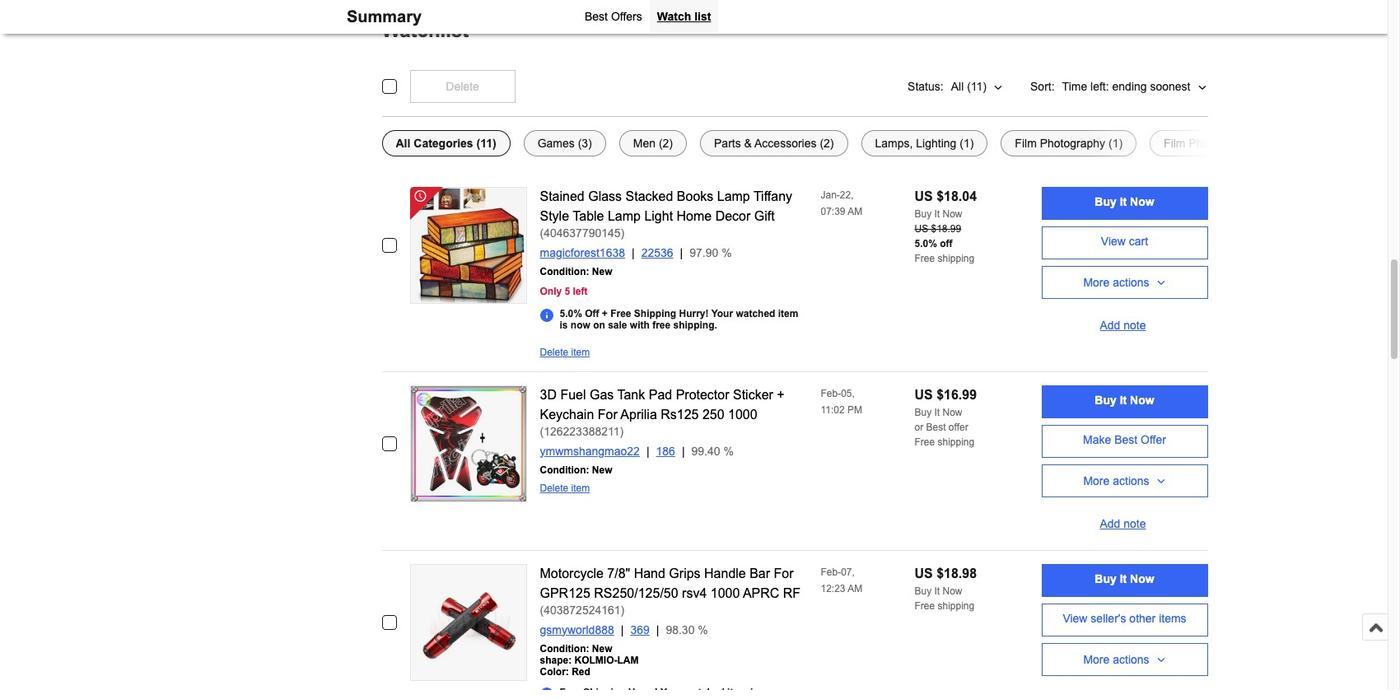 Task type: describe. For each thing, give the bounding box(es) containing it.
gpr125
[[540, 586, 590, 600]]

delete button
[[410, 70, 515, 103]]

left:
[[1091, 79, 1109, 93]]

stained glass stacked books lamp tiffany style table lamp light home decor gift image
[[411, 187, 525, 303]]

it inside the us $18.04 buy it now us $18.99 5.0% off free shipping
[[934, 208, 940, 220]]

22536 link
[[641, 246, 690, 259]]

0 horizontal spatial lamp
[[608, 209, 641, 223]]

: left red
[[566, 666, 569, 677]]

stacked
[[626, 189, 673, 203]]

now up 'offer'
[[1130, 394, 1154, 407]]

us for $16.99
[[915, 388, 933, 402]]

jan-22, 07:39 am
[[821, 189, 863, 217]]

% for motorcycle 7/8" hand grips handle bar for gpr125 rs250/125/50 rsv4 1000 aprc rf
[[698, 623, 708, 636]]

kolmio-
[[575, 654, 617, 666]]

color
[[540, 666, 566, 677]]

your
[[711, 308, 733, 319]]

1000 inside 3d fuel gas tank pad protector sticker + keychain for aprilia rs125 250 1000 ( 126223388211 )
[[728, 407, 757, 421]]

table
[[573, 209, 604, 223]]

pm
[[848, 404, 862, 416]]

delete for delete item
[[540, 346, 568, 358]]

feb- for 3d fuel gas tank pad protector sticker + keychain for aprilia rs125 250 1000
[[821, 388, 841, 399]]

make best offer link
[[1041, 425, 1208, 458]]

style
[[540, 209, 569, 223]]

5
[[565, 285, 570, 297]]

off
[[940, 238, 953, 249]]

1 actions from the top
[[1113, 276, 1149, 289]]

feb- for motorcycle 7/8" hand grips handle bar for gpr125 rs250/125/50 rsv4 1000 aprc rf
[[821, 566, 841, 578]]

lam
[[617, 654, 639, 666]]

watched
[[736, 308, 775, 319]]

403872524161
[[544, 603, 621, 616]]

sort: time left: ending soonest
[[1030, 79, 1191, 93]]

add note button for us $18.04
[[1041, 305, 1208, 338]]

ymwmshangmao22 link
[[540, 444, 656, 458]]

motorcycle
[[540, 566, 604, 580]]

now inside the us $18.04 buy it now us $18.99 5.0% off free shipping
[[943, 208, 962, 220]]

more for $18.98
[[1083, 653, 1110, 666]]

ymwmshangmao22
[[540, 444, 640, 458]]

shipping
[[634, 308, 676, 319]]

offer
[[1141, 433, 1166, 446]]

shape
[[540, 654, 568, 666]]

delete for delete
[[446, 79, 479, 93]]

186
[[656, 444, 675, 458]]

time
[[1062, 79, 1087, 93]]

us $18.04 buy it now us $18.99 5.0% off free shipping
[[915, 189, 977, 264]]

all (11) button
[[950, 70, 1004, 103]]

ending
[[1112, 79, 1147, 93]]

more for $16.99
[[1083, 474, 1110, 487]]

98.30 %
[[666, 623, 708, 636]]

rsv4
[[682, 586, 707, 600]]

$18.04
[[937, 189, 977, 203]]

99.40
[[691, 444, 720, 458]]

cart
[[1129, 235, 1148, 248]]

+ inside 3d fuel gas tank pad protector sticker + keychain for aprilia rs125 250 1000 ( 126223388211 )
[[777, 388, 785, 402]]

view seller's other items
[[1063, 612, 1187, 625]]

summary
[[347, 7, 422, 26]]

1 delete item button from the top
[[540, 346, 590, 358]]

new for condition: new shape : kolmio-lam color : red
[[592, 643, 612, 654]]

stained glass stacked books lamp tiffany style table lamp light home decor gift ( 404637790145 )
[[540, 189, 792, 239]]

condition: for delete
[[540, 464, 589, 476]]

126223388211
[[544, 425, 620, 438]]

2 us from the top
[[915, 223, 928, 234]]

watchlist
[[382, 19, 469, 41]]

97.90
[[690, 246, 718, 259]]

more actions button for $18.98
[[1041, 643, 1208, 676]]

view cart
[[1101, 235, 1148, 248]]

shipping inside us $16.99 buy it now or best offer free shipping
[[938, 436, 975, 448]]

tiffany
[[754, 189, 792, 203]]

buy up the view cart
[[1095, 195, 1117, 208]]

$16.99
[[937, 388, 977, 402]]

369
[[630, 623, 650, 636]]

sort:
[[1030, 79, 1055, 93]]

keychain
[[540, 407, 594, 421]]

1 more from the top
[[1083, 276, 1110, 289]]

more actions for $16.99
[[1083, 474, 1149, 487]]

07:39
[[821, 205, 845, 217]]

22,
[[840, 189, 854, 201]]

buy it now for us $18.04
[[1095, 195, 1154, 208]]

books
[[677, 189, 714, 203]]

actions for $18.98
[[1113, 653, 1149, 666]]

3d fuel gas tank pad protector sticker + keychain for aprilia rs125 250 1000 image
[[411, 386, 526, 501]]

home
[[677, 209, 712, 223]]

aprilia
[[620, 407, 657, 421]]

grips
[[669, 566, 701, 580]]

best inside 'button'
[[585, 10, 608, 23]]

22536
[[641, 246, 673, 259]]

buy inside us $18.98 buy it now free shipping
[[915, 585, 932, 597]]

us for $18.04
[[915, 189, 933, 203]]

best offers button
[[577, 0, 650, 33]]

3d fuel gas tank pad protector sticker + keychain for aprilia rs125 250 1000 link
[[540, 388, 785, 421]]

fuel
[[560, 388, 586, 402]]

shipping.
[[673, 319, 717, 331]]

watch list button
[[650, 0, 719, 33]]

time left: ending soonest button
[[1061, 70, 1208, 103]]

view for us $18.98
[[1063, 612, 1088, 625]]

it up 'make best offer' on the bottom
[[1120, 394, 1127, 407]]

5.0% off + free shipping hurry! your watched item is now on sale with free shipping.
[[560, 308, 798, 331]]

on
[[593, 319, 605, 331]]

item inside the condition: new delete item
[[571, 482, 590, 494]]

soonest
[[1150, 79, 1191, 93]]

view for us $18.04
[[1101, 235, 1126, 248]]

add note for us $18.04
[[1100, 319, 1146, 332]]

buy it now for us $16.99
[[1095, 394, 1154, 407]]

369 link
[[630, 623, 666, 636]]

: right color
[[568, 654, 572, 666]]

) for glass
[[621, 226, 625, 239]]

1 more actions from the top
[[1083, 276, 1149, 289]]

items
[[1159, 612, 1187, 625]]

red
[[572, 666, 590, 677]]



Task type: vqa. For each thing, say whether or not it's contained in the screenshot.
second "Buy It Now" link
yes



Task type: locate. For each thing, give the bounding box(es) containing it.
1 vertical spatial am
[[848, 583, 863, 594]]

buy it now link up 'make best offer' on the bottom
[[1041, 385, 1208, 418]]

light
[[644, 209, 673, 223]]

more down the seller's
[[1083, 653, 1110, 666]]

actions down make best offer link
[[1113, 474, 1149, 487]]

item down ymwmshangmao22
[[571, 482, 590, 494]]

for inside 3d fuel gas tank pad protector sticker + keychain for aprilia rs125 250 1000 ( 126223388211 )
[[598, 407, 618, 421]]

2 vertical spatial actions
[[1113, 653, 1149, 666]]

jan-
[[821, 189, 840, 201]]

delete down is
[[540, 346, 568, 358]]

new
[[592, 266, 612, 277], [592, 464, 612, 476], [592, 643, 612, 654]]

3 condition: from the top
[[540, 643, 589, 654]]

more actions button down view seller's other items link at the bottom right
[[1041, 643, 1208, 676]]

0 vertical spatial add note
[[1100, 319, 1146, 332]]

2 more actions button from the top
[[1041, 464, 1208, 497]]

buy up 'make'
[[1095, 394, 1117, 407]]

7/8"
[[607, 566, 630, 580]]

250
[[703, 407, 724, 421]]

item
[[778, 308, 798, 319], [571, 346, 590, 358], [571, 482, 590, 494]]

add for us $18.04
[[1100, 319, 1120, 332]]

3 more from the top
[[1083, 653, 1110, 666]]

2 add note button from the top
[[1041, 504, 1208, 537]]

buy it now up view seller's other items on the bottom right of page
[[1095, 572, 1154, 586]]

0 vertical spatial actions
[[1113, 276, 1149, 289]]

view cart link
[[1041, 226, 1208, 259]]

more actions button down "view cart" link
[[1041, 266, 1208, 299]]

97.90 %
[[690, 246, 732, 259]]

1 vertical spatial more
[[1083, 474, 1110, 487]]

1 horizontal spatial view
[[1101, 235, 1126, 248]]

2 vertical spatial %
[[698, 623, 708, 636]]

2 vertical spatial best
[[1115, 433, 1138, 446]]

1 note from the top
[[1124, 319, 1146, 332]]

1 vertical spatial buy it now link
[[1041, 385, 1208, 418]]

note for us $16.99
[[1124, 517, 1146, 531]]

it inside us $18.98 buy it now free shipping
[[934, 585, 940, 597]]

186 link
[[656, 444, 691, 458]]

2 buy it now from the top
[[1095, 394, 1154, 407]]

more actions down view seller's other items link at the bottom right
[[1083, 653, 1149, 666]]

item inside 5.0% off + free shipping hurry! your watched item is now on sale with free shipping.
[[778, 308, 798, 319]]

1 vertical spatial add note button
[[1041, 504, 1208, 537]]

0 vertical spatial delete item button
[[540, 346, 590, 358]]

more actions
[[1083, 276, 1149, 289], [1083, 474, 1149, 487], [1083, 653, 1149, 666]]

new down magicforest1638 link
[[592, 266, 612, 277]]

% right 97.90
[[722, 246, 732, 259]]

3 new from the top
[[592, 643, 612, 654]]

1 vertical spatial more actions
[[1083, 474, 1149, 487]]

add note for us $16.99
[[1100, 517, 1146, 531]]

1 add note from the top
[[1100, 319, 1146, 332]]

1 vertical spatial more actions button
[[1041, 464, 1208, 497]]

1 ( from the top
[[540, 226, 544, 239]]

now up offer
[[943, 406, 962, 418]]

now up cart
[[1130, 195, 1154, 208]]

status: all (11)
[[908, 79, 987, 93]]

buy it now for us $18.98
[[1095, 572, 1154, 586]]

delete item button down ymwmshangmao22
[[540, 482, 590, 494]]

watch
[[657, 10, 691, 23]]

motorcycle 7/8" hand grips handle bar for gpr125 rs250/125/50 rsv4 1000 aprc rf ( 403872524161 )
[[540, 566, 801, 616]]

( down gpr125
[[540, 603, 544, 616]]

offer
[[949, 421, 968, 433]]

lamp down glass
[[608, 209, 641, 223]]

condition: down the gsmyworld888
[[540, 643, 589, 654]]

condition: up 5
[[540, 266, 589, 277]]

am for stained glass stacked books lamp tiffany style table lamp light home decor gift
[[848, 205, 863, 217]]

2 new from the top
[[592, 464, 612, 476]]

1 vertical spatial best
[[926, 421, 946, 433]]

05,
[[841, 388, 855, 399]]

0 vertical spatial best
[[585, 10, 608, 23]]

1 condition: from the top
[[540, 266, 589, 277]]

best inside us $16.99 buy it now or best offer free shipping
[[926, 421, 946, 433]]

free inside us $18.98 buy it now free shipping
[[915, 600, 935, 612]]

with
[[630, 319, 650, 331]]

magicforest1638 link
[[540, 246, 641, 259]]

1 horizontal spatial 5.0%
[[915, 238, 937, 249]]

1 new from the top
[[592, 266, 612, 277]]

1 feb- from the top
[[821, 388, 841, 399]]

1 vertical spatial )
[[620, 425, 624, 438]]

more actions down "view cart" link
[[1083, 276, 1149, 289]]

us left $18.98
[[915, 566, 933, 580]]

1 vertical spatial buy it now
[[1095, 394, 1154, 407]]

( inside stained glass stacked books lamp tiffany style table lamp light home decor gift ( 404637790145 )
[[540, 226, 544, 239]]

best right or
[[926, 421, 946, 433]]

now inside us $18.98 buy it now free shipping
[[943, 585, 962, 597]]

buy up $18.99
[[915, 208, 932, 220]]

add note button down "view cart" link
[[1041, 305, 1208, 338]]

12:23
[[821, 583, 845, 594]]

is
[[560, 319, 568, 331]]

1 horizontal spatial best
[[926, 421, 946, 433]]

free
[[652, 319, 671, 331]]

free inside the us $18.04 buy it now us $18.99 5.0% off free shipping
[[915, 252, 935, 264]]

new inside the condition: new shape : kolmio-lam color : red
[[592, 643, 612, 654]]

lamp up decor
[[717, 189, 750, 203]]

more down "view cart" link
[[1083, 276, 1110, 289]]

0 horizontal spatial view
[[1063, 612, 1088, 625]]

motorcycle 7/8" hand grips handle bar for gpr125 rs250/125/50 rsv4 1000 aprc rf link
[[540, 566, 801, 600]]

condition: inside the condition: new shape : kolmio-lam color : red
[[540, 643, 589, 654]]

actions down view seller's other items link at the bottom right
[[1113, 653, 1149, 666]]

shipping down $18.98
[[938, 600, 975, 612]]

0 vertical spatial 5.0%
[[915, 238, 937, 249]]

decor
[[715, 209, 751, 223]]

1 more actions button from the top
[[1041, 266, 1208, 299]]

2 am from the top
[[848, 583, 863, 594]]

) for 7/8"
[[621, 603, 625, 616]]

)
[[621, 226, 625, 239], [620, 425, 624, 438], [621, 603, 625, 616]]

other
[[1130, 612, 1156, 625]]

best left offers
[[585, 10, 608, 23]]

us for $18.98
[[915, 566, 933, 580]]

new inside condition: new only 5 left
[[592, 266, 612, 277]]

2 vertical spatial more actions button
[[1041, 643, 1208, 676]]

1 add note button from the top
[[1041, 305, 1208, 338]]

2 vertical spatial new
[[592, 643, 612, 654]]

2 horizontal spatial best
[[1115, 433, 1138, 446]]

feb- up 12:23
[[821, 566, 841, 578]]

2 vertical spatial more actions
[[1083, 653, 1149, 666]]

delete down ymwmshangmao22
[[540, 482, 568, 494]]

more
[[1083, 276, 1110, 289], [1083, 474, 1110, 487], [1083, 653, 1110, 666]]

( for motorcycle
[[540, 603, 544, 616]]

us left $18.04
[[915, 189, 933, 203]]

2 vertical spatial condition:
[[540, 643, 589, 654]]

0 vertical spatial item
[[778, 308, 798, 319]]

1 vertical spatial delete item button
[[540, 482, 590, 494]]

now up $18.99
[[943, 208, 962, 220]]

shipping down off
[[938, 252, 975, 264]]

us inside us $18.98 buy it now free shipping
[[915, 566, 933, 580]]

buy up or
[[915, 406, 932, 418]]

0 horizontal spatial best
[[585, 10, 608, 23]]

0 vertical spatial %
[[722, 246, 732, 259]]

sale
[[608, 319, 627, 331]]

0 vertical spatial )
[[621, 226, 625, 239]]

3 buy it now link from the top
[[1041, 564, 1208, 597]]

0 vertical spatial add note button
[[1041, 305, 1208, 338]]

) inside 3d fuel gas tank pad protector sticker + keychain for aprilia rs125 250 1000 ( 126223388211 )
[[620, 425, 624, 438]]

1 vertical spatial for
[[774, 566, 794, 580]]

buy it now link
[[1041, 187, 1208, 220], [1041, 385, 1208, 418], [1041, 564, 1208, 597]]

am down 07,
[[848, 583, 863, 594]]

3 more actions from the top
[[1083, 653, 1149, 666]]

2 add note from the top
[[1100, 517, 1146, 531]]

1 vertical spatial +
[[777, 388, 785, 402]]

now down $18.98
[[943, 585, 962, 597]]

it inside us $16.99 buy it now or best offer free shipping
[[934, 406, 940, 418]]

3 shipping from the top
[[938, 600, 975, 612]]

0 vertical spatial lamp
[[717, 189, 750, 203]]

2 vertical spatial delete
[[540, 482, 568, 494]]

us inside us $16.99 buy it now or best offer free shipping
[[915, 388, 933, 402]]

1 horizontal spatial lamp
[[717, 189, 750, 203]]

( down style
[[540, 226, 544, 239]]

1000 down handle
[[711, 586, 740, 600]]

buy it now up 'make best offer' on the bottom
[[1095, 394, 1154, 407]]

buy inside the us $18.04 buy it now us $18.99 5.0% off free shipping
[[915, 208, 932, 220]]

3d
[[540, 388, 557, 402]]

more actions button for $16.99
[[1041, 464, 1208, 497]]

delete item button down is
[[540, 346, 590, 358]]

am inside feb-07, 12:23 am
[[848, 583, 863, 594]]

) down the aprilia
[[620, 425, 624, 438]]

0 horizontal spatial for
[[598, 407, 618, 421]]

feb-05, 11:02 pm
[[821, 388, 862, 416]]

for inside motorcycle 7/8" hand grips handle bar for gpr125 rs250/125/50 rsv4 1000 aprc rf ( 403872524161 )
[[774, 566, 794, 580]]

shipping inside us $18.98 buy it now free shipping
[[938, 600, 975, 612]]

new down the gsmyworld888 link
[[592, 643, 612, 654]]

for up the rf
[[774, 566, 794, 580]]

2 shipping from the top
[[938, 436, 975, 448]]

am for motorcycle 7/8" hand grips handle bar for gpr125 rs250/125/50 rsv4 1000 aprc rf
[[848, 583, 863, 594]]

it down $18.98
[[934, 585, 940, 597]]

add
[[1100, 319, 1120, 332], [1100, 517, 1120, 531]]

1 vertical spatial (
[[540, 425, 544, 438]]

1 horizontal spatial for
[[774, 566, 794, 580]]

0 horizontal spatial 5.0%
[[560, 308, 582, 319]]

magicforest1638
[[540, 246, 625, 259]]

) up magicforest1638 link
[[621, 226, 625, 239]]

2 vertical spatial item
[[571, 482, 590, 494]]

gsmyworld888 link
[[540, 623, 630, 636]]

0 vertical spatial more actions button
[[1041, 266, 1208, 299]]

more down 'make'
[[1083, 474, 1110, 487]]

us
[[915, 189, 933, 203], [915, 223, 928, 234], [915, 388, 933, 402], [915, 566, 933, 580]]

2 feb- from the top
[[821, 566, 841, 578]]

11:02
[[821, 404, 845, 416]]

feb- inside feb-05, 11:02 pm
[[821, 388, 841, 399]]

view left cart
[[1101, 235, 1126, 248]]

0 vertical spatial add
[[1100, 319, 1120, 332]]

2 actions from the top
[[1113, 474, 1149, 487]]

motorcycle 7/8" hand grips handle bar for gpr125 rs250/125/50 rsv4 1000 aprc rf image
[[411, 565, 526, 680]]

us up or
[[915, 388, 933, 402]]

rs125
[[661, 407, 699, 421]]

0 vertical spatial am
[[848, 205, 863, 217]]

now up other
[[1130, 572, 1154, 586]]

1 buy it now link from the top
[[1041, 187, 1208, 220]]

delete inside button
[[446, 79, 479, 93]]

view left the seller's
[[1063, 612, 1088, 625]]

gsmyworld888
[[540, 623, 614, 636]]

watch list
[[657, 10, 711, 23]]

1 vertical spatial 5.0%
[[560, 308, 582, 319]]

only
[[540, 285, 562, 297]]

+ right sticker
[[777, 388, 785, 402]]

2 more from the top
[[1083, 474, 1110, 487]]

it
[[1120, 195, 1127, 208], [934, 208, 940, 220], [1120, 394, 1127, 407], [934, 406, 940, 418], [1120, 572, 1127, 586], [934, 585, 940, 597]]

98.30
[[666, 623, 695, 636]]

) inside stained glass stacked books lamp tiffany style table lamp light home decor gift ( 404637790145 )
[[621, 226, 625, 239]]

0 vertical spatial (
[[540, 226, 544, 239]]

new for condition: new only 5 left
[[592, 266, 612, 277]]

it up view seller's other items on the bottom right of page
[[1120, 572, 1127, 586]]

now inside us $16.99 buy it now or best offer free shipping
[[943, 406, 962, 418]]

2 vertical spatial buy it now link
[[1041, 564, 1208, 597]]

0 vertical spatial more actions
[[1083, 276, 1149, 289]]

1 vertical spatial new
[[592, 464, 612, 476]]

tank
[[617, 388, 645, 402]]

) down rs250/125/50
[[621, 603, 625, 616]]

1 vertical spatial view
[[1063, 612, 1088, 625]]

1 vertical spatial add
[[1100, 517, 1120, 531]]

0 vertical spatial 1000
[[728, 407, 757, 421]]

buy up the seller's
[[1095, 572, 1117, 586]]

shipping down offer
[[938, 436, 975, 448]]

1 vertical spatial condition:
[[540, 464, 589, 476]]

( inside 3d fuel gas tank pad protector sticker + keychain for aprilia rs125 250 1000 ( 126223388211 )
[[540, 425, 544, 438]]

note for us $18.04
[[1124, 319, 1146, 332]]

item right watched
[[778, 308, 798, 319]]

3 us from the top
[[915, 388, 933, 402]]

left
[[573, 285, 588, 297]]

us $16.99 buy it now or best offer free shipping
[[915, 388, 977, 448]]

more actions button down make best offer link
[[1041, 464, 1208, 497]]

1 am from the top
[[848, 205, 863, 217]]

2 buy it now link from the top
[[1041, 385, 1208, 418]]

new down ymwmshangmao22 link
[[592, 464, 612, 476]]

0 vertical spatial more
[[1083, 276, 1110, 289]]

1 vertical spatial item
[[571, 346, 590, 358]]

buy right feb-07, 12:23 am
[[915, 585, 932, 597]]

1 vertical spatial delete
[[540, 346, 568, 358]]

buy it now up the view cart
[[1095, 195, 1154, 208]]

) inside motorcycle 7/8" hand grips handle bar for gpr125 rs250/125/50 rsv4 1000 aprc rf ( 403872524161 )
[[621, 603, 625, 616]]

delete down watchlist
[[446, 79, 479, 93]]

1 add from the top
[[1100, 319, 1120, 332]]

best offers
[[585, 10, 642, 23]]

note
[[1124, 319, 1146, 332], [1124, 517, 1146, 531]]

2 vertical spatial shipping
[[938, 600, 975, 612]]

2 vertical spatial )
[[621, 603, 625, 616]]

feb- inside feb-07, 12:23 am
[[821, 566, 841, 578]]

0 vertical spatial view
[[1101, 235, 1126, 248]]

1 horizontal spatial +
[[777, 388, 785, 402]]

new inside the condition: new delete item
[[592, 464, 612, 476]]

it up $18.99
[[934, 208, 940, 220]]

condition: new shape : kolmio-lam color : red
[[540, 643, 639, 677]]

3 ( from the top
[[540, 603, 544, 616]]

free inside 5.0% off + free shipping hurry! your watched item is now on sale with free shipping.
[[610, 308, 631, 319]]

2 delete item button from the top
[[540, 482, 590, 494]]

aprc
[[743, 586, 779, 600]]

0 vertical spatial condition:
[[540, 266, 589, 277]]

5.0% inside the us $18.04 buy it now us $18.99 5.0% off free shipping
[[915, 238, 937, 249]]

1 vertical spatial add note
[[1100, 517, 1146, 531]]

buy it now link for us $16.99
[[1041, 385, 1208, 418]]

% right 99.40
[[724, 444, 734, 458]]

delete inside the condition: new delete item
[[540, 482, 568, 494]]

add note button for us $16.99
[[1041, 504, 1208, 537]]

free
[[915, 252, 935, 264], [610, 308, 631, 319], [915, 436, 935, 448], [915, 600, 935, 612]]

2 condition: from the top
[[540, 464, 589, 476]]

% for 3d fuel gas tank pad protector sticker + keychain for aprilia rs125 250 1000
[[724, 444, 734, 458]]

1 vertical spatial lamp
[[608, 209, 641, 223]]

( for stained
[[540, 226, 544, 239]]

2 vertical spatial (
[[540, 603, 544, 616]]

bar
[[750, 566, 770, 580]]

condition: inside the condition: new delete item
[[540, 464, 589, 476]]

delete
[[446, 79, 479, 93], [540, 346, 568, 358], [540, 482, 568, 494]]

shipping inside the us $18.04 buy it now us $18.99 5.0% off free shipping
[[938, 252, 975, 264]]

it up the view cart
[[1120, 195, 1127, 208]]

buy it now link for us $18.98
[[1041, 564, 1208, 597]]

add note
[[1100, 319, 1146, 332], [1100, 517, 1146, 531]]

condition: inside condition: new only 5 left
[[540, 266, 589, 277]]

3 more actions button from the top
[[1041, 643, 1208, 676]]

0 vertical spatial delete
[[446, 79, 479, 93]]

3 actions from the top
[[1113, 653, 1149, 666]]

free inside us $16.99 buy it now or best offer free shipping
[[915, 436, 935, 448]]

buy it now link up view seller's other items on the bottom right of page
[[1041, 564, 1208, 597]]

1 shipping from the top
[[938, 252, 975, 264]]

rf
[[783, 586, 801, 600]]

delete item
[[540, 346, 590, 358]]

best
[[585, 10, 608, 23], [926, 421, 946, 433], [1115, 433, 1138, 446]]

hurry!
[[679, 308, 709, 319]]

4 us from the top
[[915, 566, 933, 580]]

0 vertical spatial for
[[598, 407, 618, 421]]

1 vertical spatial actions
[[1113, 474, 1149, 487]]

( inside motorcycle 7/8" hand grips handle bar for gpr125 rs250/125/50 rsv4 1000 aprc rf ( 403872524161 )
[[540, 603, 544, 616]]

1 vertical spatial shipping
[[938, 436, 975, 448]]

more actions down make best offer link
[[1083, 474, 1149, 487]]

2 vertical spatial more
[[1083, 653, 1110, 666]]

3 buy it now from the top
[[1095, 572, 1154, 586]]

1 vertical spatial feb-
[[821, 566, 841, 578]]

it down "$16.99"
[[934, 406, 940, 418]]

07,
[[841, 566, 855, 578]]

buy it now link for us $18.04
[[1041, 187, 1208, 220]]

0 vertical spatial new
[[592, 266, 612, 277]]

buy it now
[[1095, 195, 1154, 208], [1095, 394, 1154, 407], [1095, 572, 1154, 586]]

0 horizontal spatial +
[[602, 308, 608, 319]]

condition: for only
[[540, 266, 589, 277]]

add for us $16.99
[[1100, 517, 1120, 531]]

am down 22,
[[848, 205, 863, 217]]

for
[[598, 407, 618, 421], [774, 566, 794, 580]]

2 add from the top
[[1100, 517, 1120, 531]]

5.0% inside 5.0% off + free shipping hurry! your watched item is now on sale with free shipping.
[[560, 308, 582, 319]]

seller's
[[1091, 612, 1126, 625]]

1000 inside motorcycle 7/8" hand grips handle bar for gpr125 rs250/125/50 rsv4 1000 aprc rf ( 403872524161 )
[[711, 586, 740, 600]]

( down keychain
[[540, 425, 544, 438]]

0 vertical spatial note
[[1124, 319, 1146, 332]]

1 vertical spatial note
[[1124, 517, 1146, 531]]

new for condition: new delete item
[[592, 464, 612, 476]]

gift
[[754, 209, 775, 223]]

% right the 98.30
[[698, 623, 708, 636]]

stained
[[540, 189, 585, 203]]

1 buy it now from the top
[[1095, 195, 1154, 208]]

0 vertical spatial shipping
[[938, 252, 975, 264]]

0 vertical spatial feb-
[[821, 388, 841, 399]]

2 more actions from the top
[[1083, 474, 1149, 487]]

1000 down sticker
[[728, 407, 757, 421]]

actions for $16.99
[[1113, 474, 1149, 487]]

1 vertical spatial 1000
[[711, 586, 740, 600]]

now
[[571, 319, 590, 331]]

add note button down make best offer link
[[1041, 504, 1208, 537]]

more actions for $18.98
[[1083, 653, 1149, 666]]

item down "now"
[[571, 346, 590, 358]]

off
[[585, 308, 599, 319]]

condition: down ymwmshangmao22
[[540, 464, 589, 476]]

best left 'offer'
[[1115, 433, 1138, 446]]

am inside jan-22, 07:39 am
[[848, 205, 863, 217]]

make best offer
[[1083, 433, 1166, 446]]

protector
[[676, 388, 729, 402]]

now
[[1130, 195, 1154, 208], [943, 208, 962, 220], [1130, 394, 1154, 407], [943, 406, 962, 418], [1130, 572, 1154, 586], [943, 585, 962, 597]]

hand
[[634, 566, 665, 580]]

us left $18.99
[[915, 223, 928, 234]]

2 ( from the top
[[540, 425, 544, 438]]

buy it now link up the view cart
[[1041, 187, 1208, 220]]

1 vertical spatial %
[[724, 444, 734, 458]]

% for stained glass stacked books lamp tiffany style table lamp light home decor gift
[[722, 246, 732, 259]]

1 us from the top
[[915, 189, 933, 203]]

condition: new only 5 left
[[540, 266, 612, 297]]

2 note from the top
[[1124, 517, 1146, 531]]

condition: for shape
[[540, 643, 589, 654]]

2 vertical spatial buy it now
[[1095, 572, 1154, 586]]

0 vertical spatial +
[[602, 308, 608, 319]]

for down gas
[[598, 407, 618, 421]]

0 vertical spatial buy it now
[[1095, 195, 1154, 208]]

feb- up 11:02
[[821, 388, 841, 399]]

+ inside 5.0% off + free shipping hurry! your watched item is now on sale with free shipping.
[[602, 308, 608, 319]]

actions down "view cart" link
[[1113, 276, 1149, 289]]

0 vertical spatial buy it now link
[[1041, 187, 1208, 220]]

+ right off
[[602, 308, 608, 319]]

buy inside us $16.99 buy it now or best offer free shipping
[[915, 406, 932, 418]]

condition: new delete item
[[540, 464, 612, 494]]



